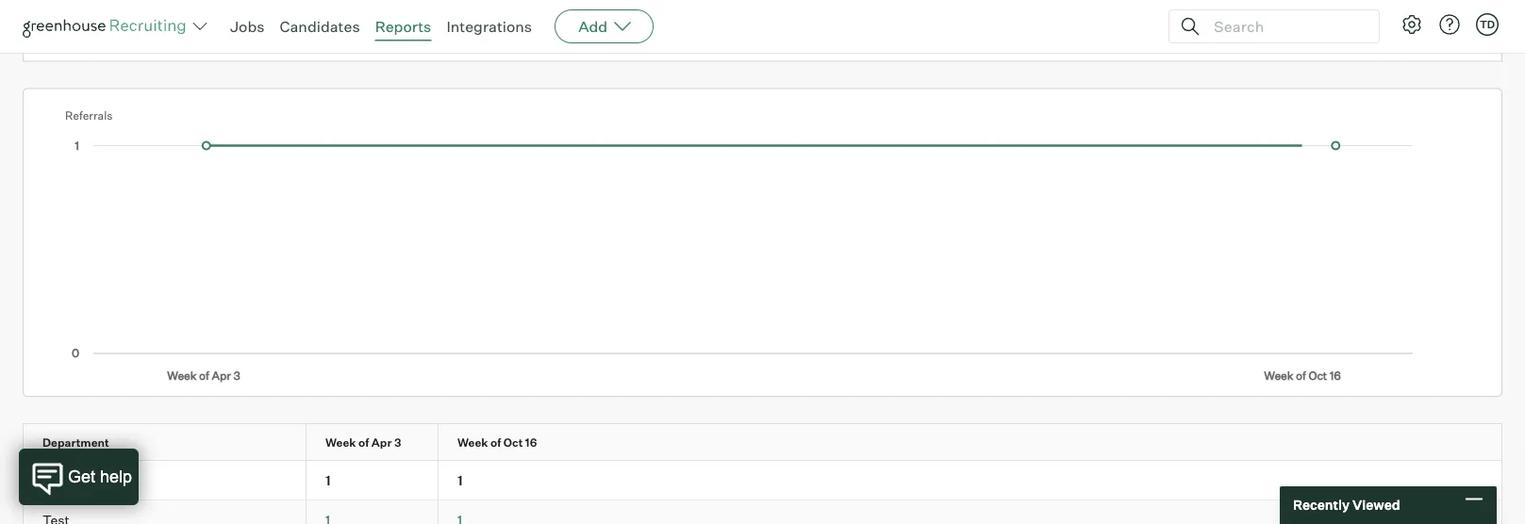 Task type: describe. For each thing, give the bounding box(es) containing it.
add
[[578, 17, 608, 36]]

department column header
[[24, 425, 323, 461]]

viewed
[[1353, 497, 1400, 514]]

row group containing total
[[24, 461, 1502, 501]]

1 1 from the left
[[325, 472, 331, 489]]

configure image
[[1401, 13, 1423, 36]]

greenhouse recruiting image
[[23, 15, 192, 38]]

16
[[525, 436, 537, 450]]

apr
[[371, 436, 392, 450]]

recently
[[1293, 497, 1350, 514]]

total
[[42, 472, 75, 489]]

integrations link
[[447, 17, 532, 36]]

grid containing total
[[24, 425, 1502, 524]]

week of apr 3 column header
[[307, 425, 455, 461]]

and
[[96, 25, 124, 44]]

row for grid containing total
[[24, 425, 1502, 461]]

td button
[[1473, 9, 1503, 40]]

3
[[394, 436, 401, 450]]

integrations
[[447, 17, 532, 36]]

week of oct 16
[[458, 436, 537, 450]]

department
[[42, 436, 109, 450]]

week for week of oct 16
[[458, 436, 488, 450]]



Task type: locate. For each thing, give the bounding box(es) containing it.
1 of from the left
[[358, 436, 369, 450]]

2 row from the top
[[24, 461, 1502, 500]]

of left apr
[[358, 436, 369, 450]]

1 horizontal spatial of
[[491, 436, 501, 450]]

of left oct
[[491, 436, 501, 450]]

row
[[24, 425, 1502, 461], [24, 461, 1502, 500], [24, 501, 1502, 524]]

week left oct
[[458, 436, 488, 450]]

1 horizontal spatial week
[[458, 436, 488, 450]]

2 row group from the top
[[24, 501, 1502, 524]]

1 down the week of oct 16
[[458, 472, 463, 489]]

1 vertical spatial row
[[24, 461, 1502, 500]]

td
[[1480, 18, 1495, 31]]

row containing total
[[24, 461, 1502, 500]]

jobs
[[230, 17, 265, 36]]

1
[[325, 472, 331, 489], [458, 472, 463, 489]]

jobs link
[[230, 17, 265, 36]]

row containing department
[[24, 425, 1502, 461]]

2 vertical spatial row
[[24, 501, 1502, 524]]

of for oct
[[491, 436, 501, 450]]

row group
[[24, 461, 1502, 501], [24, 501, 1502, 524]]

recently viewed
[[1293, 497, 1400, 514]]

0 vertical spatial row
[[24, 425, 1502, 461]]

candidates link
[[280, 17, 360, 36]]

Search text field
[[1209, 13, 1362, 40]]

week left apr
[[325, 436, 356, 450]]

filters
[[46, 25, 93, 44]]

2 1 from the left
[[458, 472, 463, 489]]

0 horizontal spatial week
[[325, 436, 356, 450]]

candidates
[[280, 17, 360, 36]]

filters and more ( 2 jobs
[[46, 25, 212, 44]]

1 horizontal spatial 1
[[458, 472, 463, 489]]

1 down week of apr 3
[[325, 472, 331, 489]]

2 week from the left
[[458, 436, 488, 450]]

grid
[[24, 425, 1502, 524]]

reports link
[[375, 17, 431, 36]]

of inside week of apr 3 "column header"
[[358, 436, 369, 450]]

oct
[[504, 436, 523, 450]]

jobs
[[186, 27, 212, 43]]

row for 1st row group from the bottom of the grid containing total
[[24, 501, 1502, 524]]

of
[[358, 436, 369, 450], [491, 436, 501, 450]]

week
[[325, 436, 356, 450], [458, 436, 488, 450]]

0 horizontal spatial 1
[[325, 472, 331, 489]]

(
[[170, 27, 175, 43]]

2 of from the left
[[491, 436, 501, 450]]

td button
[[1476, 13, 1499, 36]]

week for week of apr 3
[[325, 436, 356, 450]]

3 row from the top
[[24, 501, 1502, 524]]

of for apr
[[358, 436, 369, 450]]

1 row from the top
[[24, 425, 1502, 461]]

0 horizontal spatial of
[[358, 436, 369, 450]]

more
[[127, 25, 165, 44]]

add button
[[555, 9, 654, 43]]

reports
[[375, 17, 431, 36]]

row for row group containing total
[[24, 461, 1502, 500]]

1 row group from the top
[[24, 461, 1502, 501]]

1 week from the left
[[325, 436, 356, 450]]

week inside "column header"
[[325, 436, 356, 450]]

2
[[175, 27, 183, 43]]

week of apr 3
[[325, 436, 401, 450]]



Task type: vqa. For each thing, say whether or not it's contained in the screenshot.
"your" corresponding to social
no



